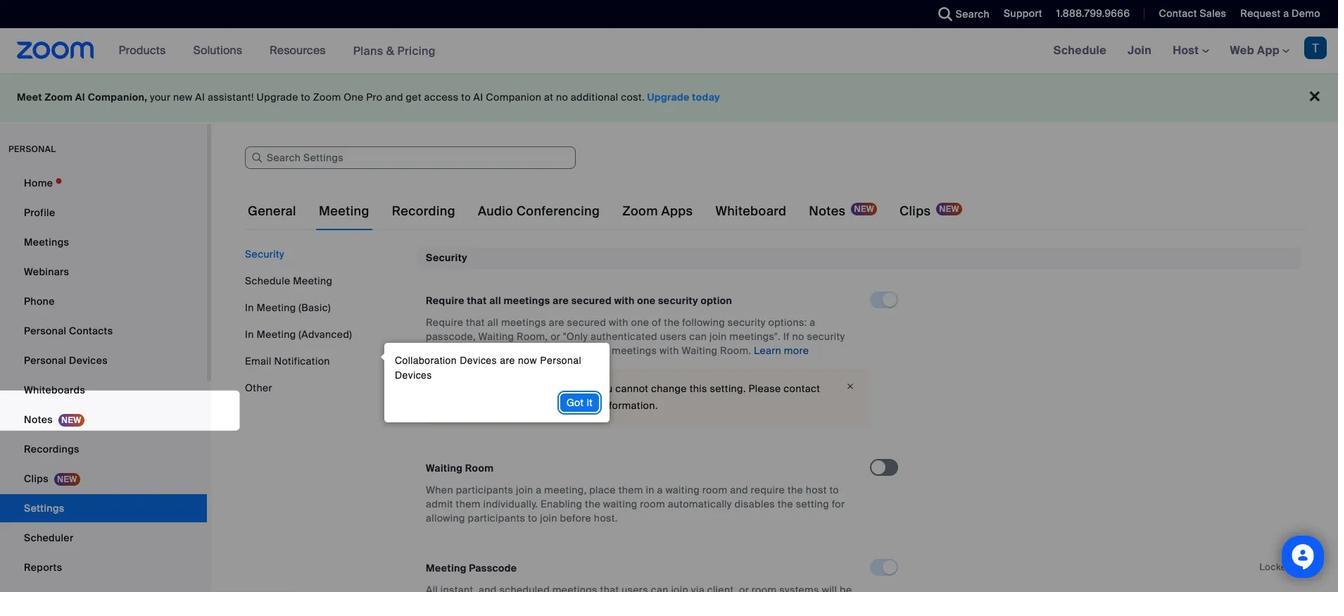 Task type: vqa. For each thing, say whether or not it's contained in the screenshot.
Plans
yes



Task type: describe. For each thing, give the bounding box(es) containing it.
pricing
[[397, 43, 436, 58]]

today
[[692, 91, 720, 104]]

meet zoom ai companion, your new ai assistant! upgrade to zoom one pro and get access to ai companion at no additional cost. upgrade today
[[17, 91, 720, 104]]

contact
[[1159, 7, 1198, 20]]

get
[[406, 91, 422, 104]]

and
[[385, 91, 403, 104]]

got it
[[567, 397, 593, 408]]

2 zoom from the left
[[313, 91, 341, 104]]

collaboration devices are now personal devices
[[395, 355, 582, 381]]

demo
[[1292, 7, 1321, 20]]

meetings navigation
[[1043, 28, 1339, 74]]

got it button
[[561, 394, 599, 412]]

sales
[[1200, 7, 1227, 20]]

join link
[[1118, 28, 1163, 73]]

pro
[[366, 91, 383, 104]]

additional
[[571, 91, 619, 104]]

2 upgrade from the left
[[648, 91, 690, 104]]

companion
[[486, 91, 542, 104]]

now
[[518, 355, 537, 366]]

personal inside the personal devices link
[[24, 354, 66, 367]]

&
[[386, 43, 395, 58]]

contact sales link up meetings navigation
[[1159, 7, 1227, 20]]

new
[[173, 91, 193, 104]]

are
[[500, 355, 515, 366]]

it
[[587, 397, 593, 408]]

at
[[544, 91, 554, 104]]

plans & pricing
[[353, 43, 436, 58]]

1 to from the left
[[301, 91, 311, 104]]

contact sales link up join
[[1149, 0, 1230, 28]]



Task type: locate. For each thing, give the bounding box(es) containing it.
0 horizontal spatial ai
[[75, 91, 85, 104]]

schedule link
[[1043, 28, 1118, 73]]

meet
[[17, 91, 42, 104]]

support link
[[994, 0, 1046, 28], [1004, 7, 1043, 20]]

request
[[1241, 7, 1281, 20]]

dialog containing collaboration devices are now personal devices
[[377, 343, 610, 423]]

join
[[1128, 43, 1152, 58]]

to left one
[[301, 91, 311, 104]]

a
[[1284, 7, 1290, 20]]

2 ai from the left
[[195, 91, 205, 104]]

zoom left one
[[313, 91, 341, 104]]

to
[[301, 91, 311, 104], [461, 91, 471, 104]]

product information navigation
[[108, 28, 446, 74]]

plans
[[353, 43, 383, 58]]

1.888.799.9666
[[1057, 7, 1131, 20]]

upgrade down 'product information' navigation
[[257, 91, 298, 104]]

request a demo
[[1241, 7, 1321, 20]]

1 horizontal spatial upgrade
[[648, 91, 690, 104]]

upgrade today link
[[648, 91, 720, 104]]

contact sales link
[[1149, 0, 1230, 28], [1159, 7, 1227, 20]]

1 horizontal spatial zoom
[[313, 91, 341, 104]]

companion,
[[88, 91, 147, 104]]

0 horizontal spatial devices
[[69, 354, 108, 367]]

upgrade right "cost."
[[648, 91, 690, 104]]

assistant!
[[208, 91, 254, 104]]

collaboration
[[395, 355, 457, 366]]

one
[[344, 91, 364, 104]]

no
[[556, 91, 568, 104]]

devices for collaboration
[[460, 355, 497, 366]]

schedule
[[1054, 43, 1107, 58]]

dialog
[[377, 343, 610, 423]]

0 horizontal spatial zoom
[[45, 91, 73, 104]]

upgrade
[[257, 91, 298, 104], [648, 91, 690, 104]]

1 zoom from the left
[[45, 91, 73, 104]]

support
[[1004, 7, 1043, 20]]

ai left companion
[[474, 91, 483, 104]]

0 horizontal spatial upgrade
[[257, 91, 298, 104]]

2 horizontal spatial ai
[[474, 91, 483, 104]]

ai right new
[[195, 91, 205, 104]]

1 upgrade from the left
[[257, 91, 298, 104]]

chat with bot image
[[1291, 544, 1316, 573]]

personal inside collaboration devices are now personal devices
[[540, 355, 582, 366]]

to right "access"
[[461, 91, 471, 104]]

1.888.799.9666 button
[[1046, 0, 1134, 28], [1057, 7, 1131, 20]]

request a demo link
[[1230, 0, 1339, 28], [1241, 7, 1321, 20]]

2 horizontal spatial devices
[[460, 355, 497, 366]]

0 horizontal spatial personal
[[24, 354, 66, 367]]

1 horizontal spatial ai
[[195, 91, 205, 104]]

meet zoom ai companion, footer
[[0, 73, 1339, 122]]

ai left companion,
[[75, 91, 85, 104]]

personal
[[24, 354, 66, 367], [540, 355, 582, 366]]

3 ai from the left
[[474, 91, 483, 104]]

access
[[424, 91, 459, 104]]

zoom
[[45, 91, 73, 104], [313, 91, 341, 104]]

ai
[[75, 91, 85, 104], [195, 91, 205, 104], [474, 91, 483, 104]]

0 horizontal spatial to
[[301, 91, 311, 104]]

1 ai from the left
[[75, 91, 85, 104]]

personal devices link
[[0, 346, 207, 375]]

devices for personal
[[69, 354, 108, 367]]

banner
[[0, 28, 1339, 74]]

devices
[[69, 354, 108, 367], [460, 355, 497, 366], [395, 370, 432, 381]]

plans & pricing link
[[353, 43, 436, 58], [353, 43, 436, 58]]

devices inside the personal devices link
[[69, 354, 108, 367]]

zoom right meet
[[45, 91, 73, 104]]

1 horizontal spatial personal
[[540, 355, 582, 366]]

2 to from the left
[[461, 91, 471, 104]]

cost.
[[621, 91, 645, 104]]

1 horizontal spatial to
[[461, 91, 471, 104]]

got
[[567, 397, 584, 408]]

personal devices
[[24, 354, 108, 367]]

contact sales
[[1159, 7, 1227, 20]]

your
[[150, 91, 171, 104]]

banner containing schedule
[[0, 28, 1339, 74]]

1 horizontal spatial devices
[[395, 370, 432, 381]]



